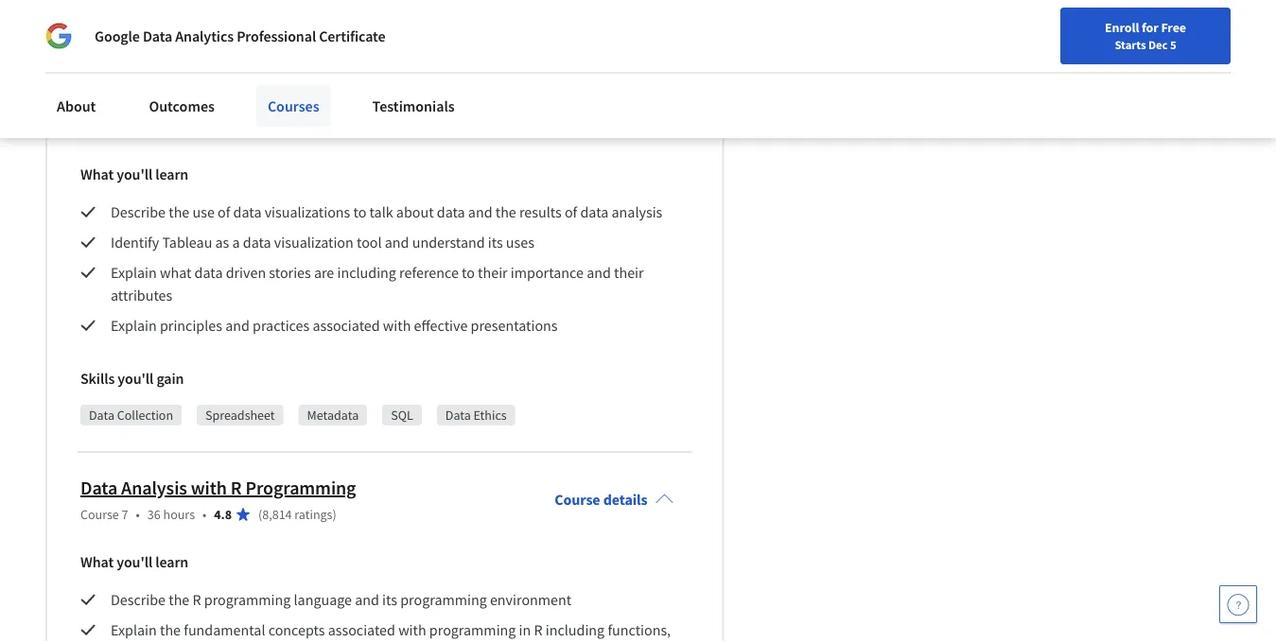 Task type: locate. For each thing, give the bounding box(es) containing it.
programming up fundamental
[[204, 591, 291, 610]]

its
[[488, 233, 503, 252], [382, 591, 398, 610]]

results
[[520, 203, 562, 222]]

and right tool
[[385, 233, 409, 252]]

enroll
[[1105, 19, 1140, 36]]

explain inside "explain the fundamental concepts associated with programming in r including functions,"
[[111, 621, 157, 640]]

2 learn from the top
[[155, 553, 189, 572]]

2 ) from the top
[[333, 507, 337, 524]]

the for language
[[169, 591, 190, 610]]

attributes
[[111, 286, 172, 305]]

of right use
[[218, 203, 230, 222]]

1 ratings from the top
[[295, 119, 333, 136]]

learn down the outcomes link
[[155, 165, 189, 184]]

explain for explain the fundamental concepts associated with programming in r including functions,
[[111, 621, 157, 640]]

their down analysis on the top
[[614, 264, 644, 283]]

data right a
[[243, 233, 271, 252]]

what
[[80, 165, 114, 184], [80, 553, 114, 572]]

•
[[136, 507, 140, 524], [203, 507, 207, 524]]

collection
[[117, 408, 173, 425]]

associated down describe the r programming language and its programming environment
[[328, 621, 396, 640]]

0 vertical spatial associated
[[313, 317, 380, 336]]

1 vertical spatial to
[[462, 264, 475, 283]]

1 vertical spatial spreadsheet
[[205, 408, 275, 425]]

1 vertical spatial you'll
[[118, 370, 154, 389]]

1 horizontal spatial their
[[614, 264, 644, 283]]

courses
[[268, 97, 319, 115]]

ratings down courses
[[295, 119, 333, 136]]

data down skills
[[89, 408, 114, 425]]

2 horizontal spatial r
[[534, 621, 543, 640]]

explain down the attributes
[[111, 317, 157, 336]]

google
[[95, 27, 140, 45]]

( right 4.8
[[258, 507, 262, 524]]

1 vertical spatial its
[[382, 591, 398, 610]]

2 what from the top
[[80, 553, 114, 572]]

analysis up visualization
[[346, 19, 391, 37]]

ratings
[[295, 119, 333, 136], [295, 507, 333, 524]]

ratings for 8,814 ratings
[[295, 507, 333, 524]]

2 vertical spatial with
[[399, 621, 427, 640]]

2 what you'll learn from the top
[[80, 553, 189, 572]]

spreadsheet for data aggregation
[[216, 19, 285, 37]]

data right google image
[[89, 19, 114, 37]]

tableau
[[162, 233, 212, 252]]

and
[[468, 203, 493, 222], [385, 233, 409, 252], [587, 264, 611, 283], [225, 317, 250, 336], [355, 591, 379, 610]]

course inside dropdown button
[[555, 491, 601, 510]]

programming left in
[[430, 621, 516, 640]]

0 horizontal spatial including
[[337, 264, 396, 283]]

you'll
[[117, 165, 153, 184], [118, 370, 154, 389], [117, 553, 153, 572]]

1 vertical spatial with
[[191, 477, 227, 501]]

with
[[383, 317, 411, 336], [191, 477, 227, 501], [399, 621, 427, 640]]

the left art
[[244, 89, 270, 113]]

including down tool
[[337, 264, 396, 283]]

through
[[172, 89, 240, 113]]

analysis
[[346, 19, 391, 37], [121, 477, 187, 501]]

) right courses link at the top of page
[[333, 119, 337, 136]]

0 horizontal spatial course
[[80, 507, 119, 524]]

you'll down course 7 • 36 hours •
[[117, 553, 153, 572]]

its up "explain the fundamental concepts associated with programming in r including functions,"
[[382, 591, 398, 610]]

1 their from the left
[[478, 264, 508, 283]]

skills you'll gain
[[80, 370, 184, 389]]

with down describe the r programming language and its programming environment
[[399, 621, 427, 640]]

0 vertical spatial explain
[[111, 264, 157, 283]]

what down course 7 • 36 hours •
[[80, 553, 114, 572]]

1 vertical spatial explain
[[111, 317, 157, 336]]

the up fundamental
[[169, 591, 190, 610]]

1 vertical spatial what you'll learn
[[80, 553, 189, 572]]

share
[[80, 89, 127, 113]]

1 vertical spatial r
[[193, 591, 201, 610]]

1 horizontal spatial analysis
[[346, 19, 391, 37]]

• left 4.8
[[203, 507, 207, 524]]

explain left fundamental
[[111, 621, 157, 640]]

coursera image
[[23, 15, 143, 46]]

0 horizontal spatial their
[[478, 264, 508, 283]]

3 explain from the top
[[111, 621, 157, 640]]

stories
[[269, 264, 311, 283]]

their
[[478, 264, 508, 283], [614, 264, 644, 283]]

share data through the art of visualization link
[[80, 89, 424, 113]]

0 vertical spatial describe
[[111, 203, 166, 222]]

data aggregation
[[89, 19, 184, 37]]

( down share data through the art of visualization
[[258, 119, 262, 136]]

menu item
[[925, 19, 1047, 80]]

0 vertical spatial including
[[337, 264, 396, 283]]

analysis up "36" on the bottom
[[121, 477, 187, 501]]

1 vertical spatial what
[[80, 553, 114, 572]]

its left uses
[[488, 233, 503, 252]]

2 vertical spatial r
[[534, 621, 543, 640]]

learn down hours
[[155, 553, 189, 572]]

describe down course 7 • 36 hours •
[[111, 591, 166, 610]]

r up 4.8
[[231, 477, 242, 501]]

course left 7
[[80, 507, 119, 524]]

data right share
[[131, 89, 168, 113]]

programming
[[246, 477, 356, 501]]

the left use
[[169, 203, 190, 222]]

data right google
[[143, 27, 172, 45]]

data for data ethics
[[446, 408, 471, 425]]

None search field
[[270, 12, 497, 50]]

effective
[[414, 317, 468, 336]]

explain for explain what data driven stories are including reference to their importance and their attributes
[[111, 264, 157, 283]]

what
[[160, 264, 192, 283]]

0 horizontal spatial r
[[193, 591, 201, 610]]

data for data aggregation
[[89, 19, 114, 37]]

testimonials link
[[361, 85, 466, 127]]

0 horizontal spatial •
[[136, 507, 140, 524]]

0 vertical spatial what
[[80, 165, 114, 184]]

explain principles and practices associated with effective presentations
[[111, 317, 558, 336]]

explain
[[111, 264, 157, 283], [111, 317, 157, 336], [111, 621, 157, 640]]

0 vertical spatial with
[[383, 317, 411, 336]]

data
[[233, 203, 262, 222], [437, 203, 465, 222], [581, 203, 609, 222], [243, 233, 271, 252], [195, 264, 223, 283]]

with inside "explain the fundamental concepts associated with programming in r including functions,"
[[399, 621, 427, 640]]

0 vertical spatial r
[[231, 477, 242, 501]]

) for 8,814 ratings
[[333, 507, 337, 524]]

2 ratings from the top
[[295, 507, 333, 524]]

2 vertical spatial explain
[[111, 621, 157, 640]]

associated
[[313, 317, 380, 336], [328, 621, 396, 640]]

data up course 7 • 36 hours •
[[80, 477, 118, 501]]

course
[[555, 491, 601, 510], [80, 507, 119, 524]]

what for describe the r programming language and its programming environment
[[80, 553, 114, 572]]

(
[[258, 119, 262, 136], [258, 507, 262, 524]]

with left the effective
[[383, 317, 411, 336]]

1 horizontal spatial to
[[462, 264, 475, 283]]

2 ( from the top
[[258, 507, 262, 524]]

1 vertical spatial analysis
[[121, 477, 187, 501]]

of right the results
[[565, 203, 578, 222]]

ratings down programming
[[295, 507, 333, 524]]

what down about
[[80, 165, 114, 184]]

1 ) from the top
[[333, 119, 337, 136]]

ratings for 7,765 ratings
[[295, 119, 333, 136]]

1 explain from the top
[[111, 264, 157, 283]]

0 vertical spatial learn
[[155, 165, 189, 184]]

spreadsheet up share data through the art of visualization
[[216, 19, 285, 37]]

r right in
[[534, 621, 543, 640]]

2 describe from the top
[[111, 591, 166, 610]]

0 horizontal spatial of
[[218, 203, 230, 222]]

share data through the art of visualization
[[80, 89, 424, 113]]

1 learn from the top
[[155, 165, 189, 184]]

aggregation
[[117, 19, 184, 37]]

free
[[1162, 19, 1187, 36]]

programming inside "explain the fundamental concepts associated with programming in r including functions,"
[[430, 621, 516, 640]]

their down uses
[[478, 264, 508, 283]]

1 what from the top
[[80, 165, 114, 184]]

describe
[[111, 203, 166, 222], [111, 591, 166, 610]]

learn for use
[[155, 165, 189, 184]]

spreadsheet up data analysis with r programming link
[[205, 408, 275, 425]]

1 vertical spatial (
[[258, 507, 262, 524]]

0 vertical spatial analysis
[[346, 19, 391, 37]]

you'll up the identify
[[117, 165, 153, 184]]

0 vertical spatial spreadsheet
[[216, 19, 285, 37]]

understand
[[412, 233, 485, 252]]

a
[[232, 233, 240, 252]]

0 horizontal spatial analysis
[[121, 477, 187, 501]]

starts
[[1115, 37, 1147, 52]]

explain up the attributes
[[111, 264, 157, 283]]

1 horizontal spatial its
[[488, 233, 503, 252]]

1 vertical spatial associated
[[328, 621, 396, 640]]

with up 4.8
[[191, 477, 227, 501]]

google data analytics professional certificate
[[95, 27, 386, 45]]

gain
[[157, 370, 184, 389]]

spreadsheet
[[216, 19, 285, 37], [205, 408, 275, 425]]

1 ( from the top
[[258, 119, 262, 136]]

courses link
[[256, 85, 331, 127]]

including inside "explain the fundamental concepts associated with programming in r including functions,"
[[546, 621, 605, 640]]

talk
[[370, 203, 393, 222]]

2 vertical spatial you'll
[[117, 553, 153, 572]]

programming up "explain the fundamental concepts associated with programming in r including functions,"
[[401, 591, 487, 610]]

what you'll learn up the identify
[[80, 165, 189, 184]]

you'll for describe the r programming language and its programming environment
[[117, 553, 153, 572]]

1 vertical spatial learn
[[155, 553, 189, 572]]

outcomes
[[149, 97, 215, 115]]

0 horizontal spatial to
[[353, 203, 367, 222]]

2 • from the left
[[203, 507, 207, 524]]

) for 7,765 ratings
[[333, 119, 337, 136]]

course left details
[[555, 491, 601, 510]]

1 horizontal spatial of
[[302, 89, 318, 113]]

including right in
[[546, 621, 605, 640]]

1 vertical spatial including
[[546, 621, 605, 640]]

1 vertical spatial ratings
[[295, 507, 333, 524]]

data right what
[[195, 264, 223, 283]]

what you'll learn down course 7 • 36 hours •
[[80, 553, 189, 572]]

and inside explain what data driven stories are including reference to their importance and their attributes
[[587, 264, 611, 283]]

• right 7
[[136, 507, 140, 524]]

0 vertical spatial (
[[258, 119, 262, 136]]

and right importance
[[587, 264, 611, 283]]

r
[[231, 477, 242, 501], [193, 591, 201, 610], [534, 621, 543, 640]]

describe for identify
[[111, 203, 166, 222]]

describe up the identify
[[111, 203, 166, 222]]

2 their from the left
[[614, 264, 644, 283]]

1 horizontal spatial •
[[203, 507, 207, 524]]

1 horizontal spatial course
[[555, 491, 601, 510]]

0 vertical spatial to
[[353, 203, 367, 222]]

data up understand
[[437, 203, 465, 222]]

associated down explain what data driven stories are including reference to their importance and their attributes
[[313, 317, 380, 336]]

including inside explain what data driven stories are including reference to their importance and their attributes
[[337, 264, 396, 283]]

0 horizontal spatial its
[[382, 591, 398, 610]]

what you'll learn
[[80, 165, 189, 184], [80, 553, 189, 572]]

1 horizontal spatial including
[[546, 621, 605, 640]]

0 vertical spatial what you'll learn
[[80, 165, 189, 184]]

explain the fundamental concepts associated with programming in r including functions,
[[111, 621, 674, 643]]

you'll left gain
[[118, 370, 154, 389]]

0 vertical spatial you'll
[[117, 165, 153, 184]]

associated inside "explain the fundamental concepts associated with programming in r including functions,"
[[328, 621, 396, 640]]

1 vertical spatial describe
[[111, 591, 166, 610]]

to down understand
[[462, 264, 475, 283]]

of right art
[[302, 89, 318, 113]]

professional
[[237, 27, 316, 45]]

analysis
[[612, 203, 663, 222]]

to
[[353, 203, 367, 222], [462, 264, 475, 283]]

0 vertical spatial )
[[333, 119, 337, 136]]

explain inside explain what data driven stories are including reference to their importance and their attributes
[[111, 264, 157, 283]]

r up fundamental
[[193, 591, 201, 610]]

data right professional
[[318, 19, 343, 37]]

explain for explain principles and practices associated with effective presentations
[[111, 317, 157, 336]]

7,765
[[262, 119, 292, 136]]

to left 'talk'
[[353, 203, 367, 222]]

r inside "explain the fundamental concepts associated with programming in r including functions,"
[[534, 621, 543, 640]]

) down programming
[[333, 507, 337, 524]]

1 describe from the top
[[111, 203, 166, 222]]

0 vertical spatial ratings
[[295, 119, 333, 136]]

1 what you'll learn from the top
[[80, 165, 189, 184]]

importance
[[511, 264, 584, 283]]

2 explain from the top
[[111, 317, 157, 336]]

the inside "explain the fundamental concepts associated with programming in r including functions,"
[[160, 621, 181, 640]]

1 vertical spatial )
[[333, 507, 337, 524]]

functions,
[[608, 621, 671, 640]]

data left ethics
[[446, 408, 471, 425]]

the left fundamental
[[160, 621, 181, 640]]

programming
[[204, 591, 291, 610], [401, 591, 487, 610], [430, 621, 516, 640]]

analytics
[[175, 27, 234, 45]]



Task type: vqa. For each thing, say whether or not it's contained in the screenshot.
the leftmost Course
yes



Task type: describe. For each thing, give the bounding box(es) containing it.
associated for concepts
[[328, 621, 396, 640]]

help center image
[[1228, 593, 1250, 616]]

environment
[[490, 591, 572, 610]]

what you'll learn for describe the use of data visualizations to talk about data and the results of data analysis
[[80, 165, 189, 184]]

the up uses
[[496, 203, 517, 222]]

describe the r programming language and its programming environment
[[111, 591, 572, 610]]

presentations
[[471, 317, 558, 336]]

visualization
[[274, 233, 354, 252]]

principles
[[160, 317, 222, 336]]

course for course 7 • 36 hours •
[[80, 507, 119, 524]]

2 horizontal spatial of
[[565, 203, 578, 222]]

data analysis with r programming link
[[80, 477, 356, 501]]

1 horizontal spatial r
[[231, 477, 242, 501]]

identify
[[111, 233, 159, 252]]

use
[[193, 203, 215, 222]]

and up "explain the fundamental concepts associated with programming in r including functions,"
[[355, 591, 379, 610]]

with for practices
[[383, 317, 411, 336]]

for
[[1142, 19, 1159, 36]]

as
[[215, 233, 229, 252]]

0 vertical spatial its
[[488, 233, 503, 252]]

course details button
[[540, 464, 690, 536]]

certificate
[[319, 27, 386, 45]]

fundamental
[[184, 621, 265, 640]]

ethics
[[474, 408, 507, 425]]

data analysis with r programming
[[80, 477, 356, 501]]

identify tableau as a data visualization tool and understand its uses
[[111, 233, 535, 252]]

visualizations
[[265, 203, 350, 222]]

outcomes link
[[138, 85, 226, 127]]

( for 7,765
[[258, 119, 262, 136]]

with for concepts
[[399, 621, 427, 640]]

course 7 • 36 hours •
[[80, 507, 207, 524]]

data for data collection
[[89, 408, 114, 425]]

data left analysis on the top
[[581, 203, 609, 222]]

8,814
[[262, 507, 292, 524]]

what for describe the use of data visualizations to talk about data and the results of data analysis
[[80, 165, 114, 184]]

explain what data driven stories are including reference to their importance and their attributes
[[111, 264, 647, 305]]

course for course details
[[555, 491, 601, 510]]

data for data analysis
[[318, 19, 343, 37]]

data up a
[[233, 203, 262, 222]]

associated for practices
[[313, 317, 380, 336]]

are
[[314, 264, 334, 283]]

skills
[[80, 370, 115, 389]]

uses
[[506, 233, 535, 252]]

hours
[[163, 507, 195, 524]]

4.8
[[214, 507, 232, 524]]

the for associated
[[160, 621, 181, 640]]

to inside explain what data driven stories are including reference to their importance and their attributes
[[462, 264, 475, 283]]

learn for r
[[155, 553, 189, 572]]

practices
[[253, 317, 310, 336]]

data for data analysis with r programming
[[80, 477, 118, 501]]

( 7,765 ratings )
[[258, 119, 337, 136]]

about
[[396, 203, 434, 222]]

course details
[[555, 491, 648, 510]]

dec
[[1149, 37, 1168, 52]]

and left practices
[[225, 317, 250, 336]]

analysis for data analysis
[[346, 19, 391, 37]]

google image
[[45, 23, 72, 49]]

analysis for data analysis with r programming
[[121, 477, 187, 501]]

concepts
[[268, 621, 325, 640]]

driven
[[226, 264, 266, 283]]

sql
[[391, 408, 413, 425]]

the for data
[[169, 203, 190, 222]]

data collection
[[89, 408, 173, 425]]

about link
[[45, 85, 107, 127]]

data analysis
[[318, 19, 391, 37]]

details
[[604, 491, 648, 510]]

you'll for describe the use of data visualizations to talk about data and the results of data analysis
[[117, 165, 153, 184]]

data ethics
[[446, 408, 507, 425]]

36
[[147, 507, 161, 524]]

7
[[122, 507, 128, 524]]

in
[[519, 621, 531, 640]]

about
[[57, 97, 96, 115]]

5
[[1171, 37, 1177, 52]]

and up understand
[[468, 203, 493, 222]]

data inside explain what data driven stories are including reference to their importance and their attributes
[[195, 264, 223, 283]]

spreadsheet for data collection
[[205, 408, 275, 425]]

reference
[[399, 264, 459, 283]]

enroll for free starts dec 5
[[1105, 19, 1187, 52]]

( for 8,814
[[258, 507, 262, 524]]

tool
[[357, 233, 382, 252]]

art
[[274, 89, 298, 113]]

show notifications image
[[1067, 24, 1089, 46]]

testimonials
[[372, 97, 455, 115]]

describe for explain
[[111, 591, 166, 610]]

language
[[294, 591, 352, 610]]

what you'll learn for describe the r programming language and its programming environment
[[80, 553, 189, 572]]

metadata
[[307, 408, 359, 425]]

visualization
[[322, 89, 424, 113]]

1 • from the left
[[136, 507, 140, 524]]

( 8,814 ratings )
[[258, 507, 337, 524]]

describe the use of data visualizations to talk about data and the results of data analysis
[[111, 203, 663, 222]]



